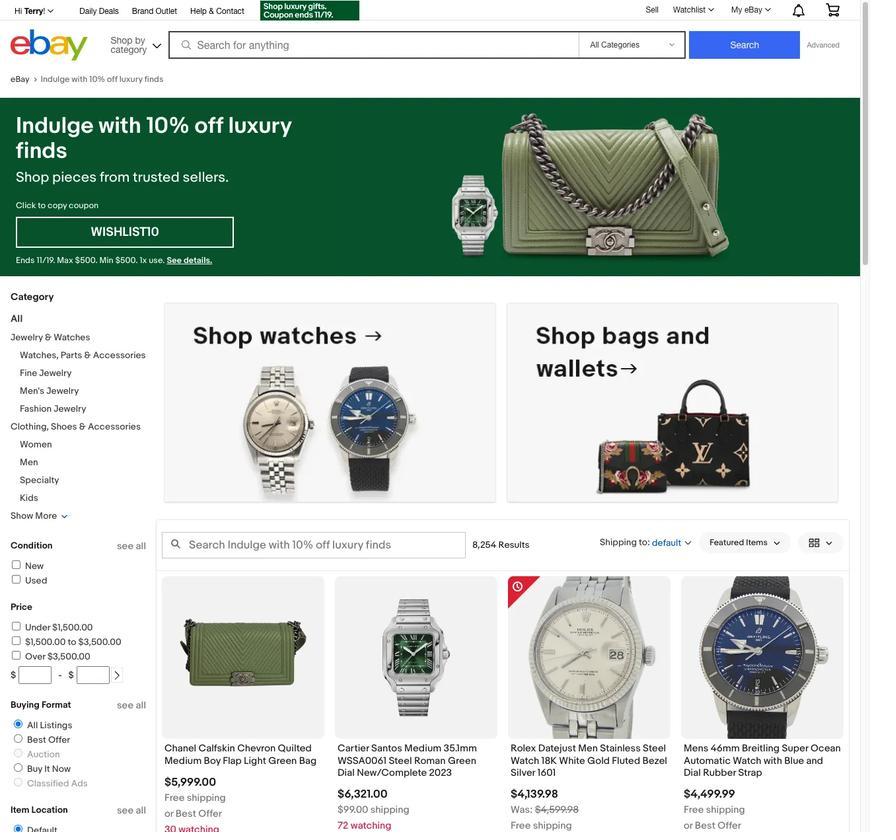 Task type: locate. For each thing, give the bounding box(es) containing it.
automatic
[[684, 755, 731, 767]]

from
[[100, 169, 130, 186]]

$ down over $3,500.00 option
[[11, 670, 16, 681]]

Search for anything text field
[[171, 32, 577, 58]]

cartier
[[338, 743, 369, 755]]

2 see all button from the top
[[117, 700, 146, 712]]

0 vertical spatial see
[[117, 540, 134, 553]]

0 horizontal spatial green
[[269, 755, 297, 767]]

1 horizontal spatial green
[[448, 755, 477, 767]]

max
[[57, 255, 73, 266]]

to left copy
[[38, 200, 46, 211]]

items
[[747, 538, 768, 548]]

None text field
[[165, 303, 496, 503]]

0 vertical spatial see all button
[[117, 540, 146, 553]]

ends
[[16, 255, 35, 266]]

2 horizontal spatial to
[[639, 537, 648, 548]]

2 horizontal spatial with
[[764, 755, 783, 767]]

1 $ from the left
[[11, 670, 16, 681]]

watch inside rolex datejust men stainless steel watch 18k white gold fluted bezel silver 1601
[[511, 755, 540, 767]]

details.
[[184, 255, 212, 266]]

watchlist link
[[666, 2, 721, 18]]

1 horizontal spatial luxury
[[228, 112, 292, 140]]

1x
[[140, 255, 147, 266]]

mens 46mm breitling super ocean automatic watch with blue and dial rubber strap link
[[684, 743, 842, 783]]

New checkbox
[[12, 561, 20, 569]]

0 vertical spatial accessories
[[93, 350, 146, 361]]

1 horizontal spatial shop
[[111, 35, 133, 45]]

gold
[[588, 755, 610, 767]]

1 dial from the left
[[338, 767, 355, 779]]

0 horizontal spatial finds
[[16, 138, 67, 165]]

1 vertical spatial see all
[[117, 700, 146, 712]]

0 horizontal spatial $500.
[[75, 255, 98, 266]]

luxury for indulge with 10% off luxury finds shop pieces from trusted sellers.
[[228, 112, 292, 140]]

3 see all from the top
[[117, 805, 146, 817]]

stainless
[[601, 743, 641, 755]]

mens
[[684, 743, 709, 755]]

daily
[[79, 7, 97, 16]]

1 horizontal spatial free
[[684, 804, 704, 817]]

all for new
[[136, 540, 146, 553]]

category
[[111, 44, 147, 55]]

0 vertical spatial ebay
[[745, 5, 763, 15]]

sellers.
[[183, 169, 229, 186]]

1 horizontal spatial dial
[[684, 767, 701, 779]]

-
[[58, 670, 62, 681]]

steel right fluted
[[643, 743, 667, 755]]

with down indulge with 10% off luxury finds
[[99, 112, 141, 140]]

1 vertical spatial men
[[579, 743, 598, 755]]

0 vertical spatial with
[[72, 74, 88, 85]]

shipping inside $5,999.00 free shipping or best offer
[[187, 792, 226, 805]]

& inside the account navigation
[[209, 7, 214, 16]]

free for $5,999.00
[[165, 792, 185, 805]]

datejust
[[539, 743, 577, 755]]

chanel calfskin chevron quilted medium boy flap light green bag link
[[165, 743, 322, 771]]

0 horizontal spatial medium
[[165, 755, 202, 767]]

free
[[165, 792, 185, 805], [684, 804, 704, 817]]

finds inside indulge with 10% off luxury finds shop pieces from trusted sellers.
[[16, 138, 67, 165]]

mens 46mm breitling super ocean automatic watch with blue and dial rubber strap image
[[684, 577, 842, 740]]

green left "bag" at the bottom of the page
[[269, 755, 297, 767]]

shipping down $5,999.00
[[187, 792, 226, 805]]

2 vertical spatial all
[[136, 805, 146, 817]]

ocean
[[811, 743, 842, 755]]

1 green from the left
[[269, 755, 297, 767]]

1 $500. from the left
[[75, 255, 98, 266]]

10% up trusted
[[146, 112, 190, 140]]

2 dial from the left
[[684, 767, 701, 779]]

0 vertical spatial all
[[11, 313, 23, 325]]

1 vertical spatial all
[[136, 700, 146, 712]]

1 horizontal spatial best
[[176, 808, 196, 820]]

free down $4,499.99
[[684, 804, 704, 817]]

to for copy
[[38, 200, 46, 211]]

dial
[[338, 767, 355, 779], [684, 767, 701, 779]]

all for all listings
[[27, 720, 38, 731]]

accessories
[[93, 350, 146, 361], [88, 421, 141, 432]]

wishlist10
[[91, 225, 159, 240]]

1 horizontal spatial medium
[[405, 743, 442, 755]]

1 horizontal spatial steel
[[643, 743, 667, 755]]

Over $3,500.00 checkbox
[[12, 651, 20, 660]]

0 horizontal spatial dial
[[338, 767, 355, 779]]

to
[[38, 200, 46, 211], [639, 537, 648, 548], [68, 637, 76, 648]]

0 horizontal spatial steel
[[389, 755, 412, 767]]

1 horizontal spatial with
[[99, 112, 141, 140]]

used link
[[10, 575, 47, 586]]

off for indulge with 10% off luxury finds shop pieces from trusted sellers.
[[195, 112, 223, 140]]

1 watch from the left
[[511, 755, 540, 767]]

with inside mens 46mm breitling super ocean automatic watch with blue and dial rubber strap
[[764, 755, 783, 767]]

price
[[11, 602, 32, 613]]

with inside indulge with 10% off luxury finds shop pieces from trusted sellers.
[[99, 112, 141, 140]]

with for indulge with 10% off luxury finds shop pieces from trusted sellers.
[[99, 112, 141, 140]]

None text field
[[508, 303, 839, 503]]

buy
[[27, 764, 42, 775]]

finds down category
[[145, 74, 164, 85]]

shop by category banner
[[7, 0, 850, 64]]

2 $500. from the left
[[115, 255, 138, 266]]

submit price range image
[[112, 671, 122, 681]]

best right or
[[176, 808, 196, 820]]

or
[[165, 808, 174, 820]]

under $1,500.00
[[25, 622, 93, 633]]

1 vertical spatial 10%
[[146, 112, 190, 140]]

shop by category button
[[105, 29, 164, 58]]

0 vertical spatial shop
[[111, 35, 133, 45]]

ebay inside the account navigation
[[745, 5, 763, 15]]

0 horizontal spatial shop
[[16, 169, 49, 186]]

0 vertical spatial off
[[107, 74, 118, 85]]

0 horizontal spatial free
[[165, 792, 185, 805]]

by
[[135, 35, 145, 45]]

0 horizontal spatial best
[[27, 735, 46, 746]]

$500. left '1x'
[[115, 255, 138, 266]]

off inside indulge with 10% off luxury finds shop pieces from trusted sellers.
[[195, 112, 223, 140]]

free up or
[[165, 792, 185, 805]]

bag
[[299, 755, 317, 767]]

see all for all listings
[[117, 700, 146, 712]]

$3,500.00 up maximum value text field
[[78, 637, 121, 648]]

shipping down $4,499.99
[[707, 804, 746, 817]]

0 horizontal spatial watch
[[511, 755, 540, 767]]

2 see from the top
[[117, 700, 134, 712]]

0 vertical spatial indulge
[[41, 74, 70, 85]]

10% for indulge with 10% off luxury finds shop pieces from trusted sellers.
[[146, 112, 190, 140]]

1 vertical spatial luxury
[[228, 112, 292, 140]]

1 vertical spatial ebay
[[11, 74, 30, 85]]

0 vertical spatial all
[[136, 540, 146, 553]]

clothing, shoes & accessories link
[[11, 421, 141, 432]]

2 watch from the left
[[734, 755, 762, 767]]

medium up 2023
[[405, 743, 442, 755]]

green right roman
[[448, 755, 477, 767]]

main content
[[156, 292, 850, 832]]

0 horizontal spatial luxury
[[119, 74, 143, 85]]

1 vertical spatial off
[[195, 112, 223, 140]]

shipping for $4,499.99
[[707, 804, 746, 817]]

Classified Ads radio
[[14, 778, 22, 787]]

$1,500.00
[[52, 622, 93, 633], [25, 637, 66, 648]]

help & contact
[[190, 7, 245, 16]]

$1,500.00 up over $3,500.00 link
[[25, 637, 66, 648]]

11/19.
[[37, 255, 55, 266]]

shipping to : default
[[600, 537, 682, 549]]

2 vertical spatial see all button
[[117, 805, 146, 817]]

jewelry up watches,
[[11, 332, 43, 343]]

1 vertical spatial to
[[639, 537, 648, 548]]

$99.00
[[338, 804, 369, 817]]

chanel calfskin chevron quilted medium boy flap light green bag
[[165, 743, 317, 767]]

$ right -
[[69, 670, 74, 681]]

medium inside 'chanel calfskin chevron quilted medium boy flap light green bag'
[[165, 755, 202, 767]]

Minimum Value text field
[[19, 666, 52, 684]]

men right datejust
[[579, 743, 598, 755]]

0 horizontal spatial with
[[72, 74, 88, 85]]

1 see from the top
[[117, 540, 134, 553]]

to down 'under $1,500.00'
[[68, 637, 76, 648]]

1 horizontal spatial men
[[579, 743, 598, 755]]

$1,500.00 up $1,500.00 to $3,500.00
[[52, 622, 93, 633]]

used
[[25, 575, 47, 586]]

roman
[[414, 755, 446, 767]]

see for new
[[117, 540, 134, 553]]

Under $1,500.00 checkbox
[[12, 622, 20, 631]]

0 vertical spatial 10%
[[89, 74, 105, 85]]

1 vertical spatial all
[[27, 720, 38, 731]]

1 horizontal spatial shipping
[[371, 804, 410, 817]]

$ for maximum value text field
[[69, 670, 74, 681]]

2 green from the left
[[448, 755, 477, 767]]

& right 'shoes'
[[79, 421, 86, 432]]

shipping
[[600, 537, 637, 548]]

0 horizontal spatial off
[[107, 74, 118, 85]]

2 all from the top
[[136, 700, 146, 712]]

steel left roman
[[389, 755, 412, 767]]

to for :
[[639, 537, 648, 548]]

my ebay link
[[725, 2, 778, 18]]

$
[[11, 670, 16, 681], [69, 670, 74, 681]]

free inside "$4,499.99 free shipping"
[[684, 804, 704, 817]]

1 horizontal spatial to
[[68, 637, 76, 648]]

dial inside cartier santos medium 35.1mm wssa0061 steel roman green dial new/complete 2023
[[338, 767, 355, 779]]

0 vertical spatial luxury
[[119, 74, 143, 85]]

accessories right 'shoes'
[[88, 421, 141, 432]]

$4,139.98 was: $4,599.98
[[511, 788, 579, 817]]

finds up pieces
[[16, 138, 67, 165]]

0 vertical spatial best
[[27, 735, 46, 746]]

watch
[[511, 755, 540, 767], [734, 755, 762, 767]]

all down category
[[11, 313, 23, 325]]

2 vertical spatial see all
[[117, 805, 146, 817]]

1 vertical spatial finds
[[16, 138, 67, 165]]

to inside shipping to : default
[[639, 537, 648, 548]]

steel inside cartier santos medium 35.1mm wssa0061 steel roman green dial new/complete 2023
[[389, 755, 412, 767]]

was:
[[511, 804, 533, 817]]

advanced
[[808, 41, 840, 49]]

10% inside indulge with 10% off luxury finds shop pieces from trusted sellers.
[[146, 112, 190, 140]]

rubber
[[704, 767, 737, 779]]

finds for indulge with 10% off luxury finds
[[145, 74, 164, 85]]

green inside cartier santos medium 35.1mm wssa0061 steel roman green dial new/complete 2023
[[448, 755, 477, 767]]

0 horizontal spatial 10%
[[89, 74, 105, 85]]

outlet
[[156, 7, 177, 16]]

2 vertical spatial with
[[764, 755, 783, 767]]

$ for minimum value "text box"
[[11, 670, 16, 681]]

0 vertical spatial men
[[20, 457, 38, 468]]

ends 11/19. max $500. min $500. 1x use. see details.
[[16, 255, 212, 266]]

0 vertical spatial finds
[[145, 74, 164, 85]]

show more button
[[11, 510, 68, 522]]

1 horizontal spatial $
[[69, 670, 74, 681]]

wssa0061
[[338, 755, 387, 767]]

2 vertical spatial see
[[117, 805, 134, 817]]

1 vertical spatial offer
[[199, 808, 222, 820]]

off down category
[[107, 74, 118, 85]]

1 horizontal spatial watch
[[734, 755, 762, 767]]

with left 'blue'
[[764, 755, 783, 767]]

1 see all from the top
[[117, 540, 146, 553]]

rolex datejust men stainless steel watch 18k white gold fluted bezel silver 1601
[[511, 743, 668, 779]]

indulge for indulge with 10% off luxury finds shop pieces from trusted sellers.
[[16, 112, 94, 140]]

1 vertical spatial indulge
[[16, 112, 94, 140]]

medium up $5,999.00
[[165, 755, 202, 767]]

0 vertical spatial to
[[38, 200, 46, 211]]

copy
[[48, 200, 67, 211]]

see all for new
[[117, 540, 146, 553]]

with right ebay link
[[72, 74, 88, 85]]

1 all from the top
[[136, 540, 146, 553]]

best
[[27, 735, 46, 746], [176, 808, 196, 820]]

0 horizontal spatial $
[[11, 670, 16, 681]]

& up watches,
[[45, 332, 52, 343]]

2 see all from the top
[[117, 700, 146, 712]]

1 horizontal spatial 10%
[[146, 112, 190, 140]]

chanel calfskin chevron quilted medium boy flap light green bag image
[[162, 577, 325, 740]]

1 horizontal spatial all
[[27, 720, 38, 731]]

jewelry up men's jewelry link
[[39, 368, 72, 379]]

1 horizontal spatial ebay
[[745, 5, 763, 15]]

auction
[[27, 749, 60, 760]]

& right the parts
[[84, 350, 91, 361]]

click to copy coupon
[[16, 200, 99, 211]]

0 horizontal spatial shipping
[[187, 792, 226, 805]]

Buy It Now radio
[[14, 764, 22, 772]]

$3,500.00 down the $1,500.00 to $3,500.00 link
[[47, 651, 90, 663]]

0 vertical spatial offer
[[48, 735, 70, 746]]

dial down mens on the right bottom
[[684, 767, 701, 779]]

1 vertical spatial best
[[176, 808, 196, 820]]

shipping inside "$4,499.99 free shipping"
[[707, 804, 746, 817]]

0 horizontal spatial men
[[20, 457, 38, 468]]

accessories right the parts
[[93, 350, 146, 361]]

shop up click
[[16, 169, 49, 186]]

& right the help
[[209, 7, 214, 16]]

offer inside $5,999.00 free shipping or best offer
[[199, 808, 222, 820]]

shipping down $6,321.00
[[371, 804, 410, 817]]

2 $ from the left
[[69, 670, 74, 681]]

10% down shop by category dropdown button
[[89, 74, 105, 85]]

1 vertical spatial see all button
[[117, 700, 146, 712]]

None submit
[[690, 31, 801, 59]]

$1,500.00 to $3,500.00 checkbox
[[12, 637, 20, 645]]

off
[[107, 74, 118, 85], [195, 112, 223, 140]]

10% for indulge with 10% off luxury finds
[[89, 74, 105, 85]]

1 vertical spatial with
[[99, 112, 141, 140]]

cartier santos medium 35.1mm wssa0061 steel roman green dial new/complete 2023 link
[[338, 743, 495, 783]]

0 vertical spatial $3,500.00
[[78, 637, 121, 648]]

1 vertical spatial shop
[[16, 169, 49, 186]]

sell
[[646, 5, 659, 14]]

watches image
[[165, 303, 496, 502]]

view: gallery view image
[[809, 536, 834, 550]]

1 see all button from the top
[[117, 540, 146, 553]]

off up sellers.
[[195, 112, 223, 140]]

finds for indulge with 10% off luxury finds shop pieces from trusted sellers.
[[16, 138, 67, 165]]

see
[[117, 540, 134, 553], [117, 700, 134, 712], [117, 805, 134, 817]]

1 horizontal spatial off
[[195, 112, 223, 140]]

free inside $5,999.00 free shipping or best offer
[[165, 792, 185, 805]]

1 horizontal spatial finds
[[145, 74, 164, 85]]

shipping inside $6,321.00 $99.00 shipping
[[371, 804, 410, 817]]

0 horizontal spatial to
[[38, 200, 46, 211]]

handbags image
[[508, 303, 839, 502]]

men down women link
[[20, 457, 38, 468]]

offer down listings
[[48, 735, 70, 746]]

1 vertical spatial see
[[117, 700, 134, 712]]

dial down cartier
[[338, 767, 355, 779]]

watches, parts & accessories link
[[20, 350, 146, 361]]

0 vertical spatial see all
[[117, 540, 146, 553]]

46mm
[[711, 743, 740, 755]]

$500. left min
[[75, 255, 98, 266]]

it
[[44, 764, 50, 775]]

indulge inside indulge with 10% off luxury finds shop pieces from trusted sellers.
[[16, 112, 94, 140]]

shop inside the shop by category
[[111, 35, 133, 45]]

with
[[72, 74, 88, 85], [99, 112, 141, 140], [764, 755, 783, 767]]

over $3,500.00
[[25, 651, 90, 663]]

dial inside mens 46mm breitling super ocean automatic watch with blue and dial rubber strap
[[684, 767, 701, 779]]

finds
[[145, 74, 164, 85], [16, 138, 67, 165]]

luxury inside indulge with 10% off luxury finds shop pieces from trusted sellers.
[[228, 112, 292, 140]]

Auction radio
[[14, 749, 22, 758]]

shop left the by
[[111, 35, 133, 45]]

super
[[782, 743, 809, 755]]

watchlist
[[674, 5, 706, 15]]

1 horizontal spatial $500.
[[115, 255, 138, 266]]

2 horizontal spatial shipping
[[707, 804, 746, 817]]

2 vertical spatial to
[[68, 637, 76, 648]]

off for indulge with 10% off luxury finds
[[107, 74, 118, 85]]

rolex datejust men stainless steel watch 18k white gold fluted bezel silver 1601 image
[[519, 577, 660, 740]]

your shopping cart image
[[826, 3, 841, 17]]

18k
[[542, 755, 557, 767]]

best up auction link
[[27, 735, 46, 746]]

jewelry up clothing, shoes & accessories link
[[54, 403, 86, 415]]

new/complete
[[357, 767, 427, 779]]

item
[[11, 805, 29, 816]]

to left the default
[[639, 537, 648, 548]]

more
[[35, 510, 57, 522]]

all right all listings option on the bottom
[[27, 720, 38, 731]]

0 horizontal spatial all
[[11, 313, 23, 325]]

1 horizontal spatial offer
[[199, 808, 222, 820]]

0 horizontal spatial offer
[[48, 735, 70, 746]]

blue
[[785, 755, 805, 767]]

boy
[[204, 755, 221, 767]]

offer down $5,999.00
[[199, 808, 222, 820]]



Task type: vqa. For each thing, say whether or not it's contained in the screenshot.
| within the $59.99 | 52% Off Free Shipping
no



Task type: describe. For each thing, give the bounding box(es) containing it.
daily deals
[[79, 7, 119, 16]]

all for all
[[11, 313, 23, 325]]

1 vertical spatial $3,500.00
[[47, 651, 90, 663]]

$6,321.00 $99.00 shipping
[[338, 788, 410, 817]]

8,254 results
[[473, 540, 530, 551]]

show
[[11, 510, 33, 522]]

3 see all button from the top
[[117, 805, 146, 817]]

Best Offer radio
[[14, 735, 22, 743]]

and
[[807, 755, 824, 767]]

none submit inside shop by category banner
[[690, 31, 801, 59]]

my ebay
[[732, 5, 763, 15]]

free for $4,499.99
[[684, 804, 704, 817]]

best offer link
[[9, 735, 73, 746]]

medium inside cartier santos medium 35.1mm wssa0061 steel roman green dial new/complete 2023
[[405, 743, 442, 755]]

light
[[244, 755, 266, 767]]

mens 46mm breitling super ocean automatic watch with blue and dial rubber strap
[[684, 743, 842, 779]]

jewelry & watches link
[[11, 332, 90, 343]]

$1,500.00 to $3,500.00 link
[[10, 637, 121, 648]]

men inside rolex datejust men stainless steel watch 18k white gold fluted bezel silver 1601
[[579, 743, 598, 755]]

my
[[732, 5, 743, 15]]

location
[[31, 805, 68, 816]]

terry
[[24, 6, 43, 16]]

flap
[[223, 755, 242, 767]]

rolex
[[511, 743, 536, 755]]

click
[[16, 200, 36, 211]]

:
[[648, 537, 651, 548]]

with for indulge with 10% off luxury finds
[[72, 74, 88, 85]]

ebay link
[[11, 74, 41, 85]]

Default radio
[[14, 825, 22, 832]]

women
[[20, 439, 52, 450]]

category
[[11, 291, 54, 303]]

brand
[[132, 7, 154, 16]]

to for $3,500.00
[[68, 637, 76, 648]]

account navigation
[[7, 0, 850, 22]]

brand outlet
[[132, 7, 177, 16]]

Enter your search keyword text field
[[162, 533, 466, 559]]

fluted
[[612, 755, 641, 767]]

coupon
[[69, 200, 99, 211]]

hi terry !
[[15, 6, 45, 16]]

under
[[25, 622, 50, 633]]

Used checkbox
[[12, 575, 20, 584]]

see
[[167, 255, 182, 266]]

fashion jewelry link
[[20, 403, 86, 415]]

buy it now
[[27, 764, 71, 775]]

jewelry & watches watches, parts & accessories fine jewelry men's jewelry fashion jewelry clothing, shoes & accessories women men specialty kids
[[11, 332, 146, 504]]

indulge with 10% off luxury finds shop pieces from trusted sellers.
[[16, 112, 292, 186]]

quilted
[[278, 743, 312, 755]]

cartier santos medium 35.1mm wssa0061 steel roman green dial new/complete 2023
[[338, 743, 477, 779]]

see all button for all listings
[[117, 700, 146, 712]]

see all button for new
[[117, 540, 146, 553]]

cartier santos medium 35.1mm wssa0061 steel roman green dial new/complete 2023 image
[[335, 597, 498, 719]]

shipping for $6,321.00
[[371, 804, 410, 817]]

daily deals link
[[79, 5, 119, 19]]

Maximum Value text field
[[77, 666, 110, 684]]

help & contact link
[[190, 5, 245, 19]]

luxury for indulge with 10% off luxury finds
[[119, 74, 143, 85]]

kids
[[20, 493, 38, 504]]

$4,499.99 free shipping
[[684, 788, 746, 817]]

1 vertical spatial $1,500.00
[[25, 637, 66, 648]]

men's
[[20, 385, 44, 397]]

all for all listings
[[136, 700, 146, 712]]

contact
[[216, 7, 245, 16]]

$4,499.99
[[684, 788, 736, 801]]

main content containing $5,999.00
[[156, 292, 850, 832]]

trusted
[[133, 169, 180, 186]]

clothing,
[[11, 421, 49, 432]]

0 horizontal spatial ebay
[[11, 74, 30, 85]]

watches,
[[20, 350, 59, 361]]

jewelry up fashion jewelry link
[[46, 385, 79, 397]]

shoes
[[51, 421, 77, 432]]

3 see from the top
[[117, 805, 134, 817]]

now
[[52, 764, 71, 775]]

$4,139.98
[[511, 788, 559, 801]]

shop inside indulge with 10% off luxury finds shop pieces from trusted sellers.
[[16, 169, 49, 186]]

women link
[[20, 439, 52, 450]]

$1,500.00 to $3,500.00
[[25, 637, 121, 648]]

new
[[25, 561, 44, 572]]

best inside $5,999.00 free shipping or best offer
[[176, 808, 196, 820]]

classified ads link
[[9, 778, 90, 789]]

2023
[[429, 767, 452, 779]]

classified
[[27, 778, 69, 789]]

0 vertical spatial $1,500.00
[[52, 622, 93, 633]]

deals
[[99, 7, 119, 16]]

$6,321.00
[[338, 788, 388, 801]]

specialty link
[[20, 475, 59, 486]]

shipping for $5,999.00
[[187, 792, 226, 805]]

men inside the jewelry & watches watches, parts & accessories fine jewelry men's jewelry fashion jewelry clothing, shoes & accessories women men specialty kids
[[20, 457, 38, 468]]

35.1mm
[[444, 743, 477, 755]]

see for all listings
[[117, 700, 134, 712]]

watch inside mens 46mm breitling super ocean automatic watch with blue and dial rubber strap
[[734, 755, 762, 767]]

1601
[[538, 767, 556, 779]]

breitling
[[743, 743, 780, 755]]

fashion
[[20, 403, 52, 415]]

3 all from the top
[[136, 805, 146, 817]]

format
[[42, 700, 71, 711]]

item location
[[11, 805, 68, 816]]

1 vertical spatial accessories
[[88, 421, 141, 432]]

All Listings radio
[[14, 720, 22, 729]]

over $3,500.00 link
[[10, 651, 90, 663]]

rolex datejust men stainless steel watch 18k white gold fluted bezel silver 1601 link
[[511, 743, 668, 783]]

shop by category
[[111, 35, 147, 55]]

$5,999.00
[[165, 776, 216, 789]]

green inside 'chanel calfskin chevron quilted medium boy flap light green bag'
[[269, 755, 297, 767]]

men's jewelry link
[[20, 385, 79, 397]]

show more
[[11, 510, 57, 522]]

featured items button
[[700, 533, 792, 554]]

hi
[[15, 7, 22, 16]]

kids link
[[20, 493, 38, 504]]

steel inside rolex datejust men stainless steel watch 18k white gold fluted bezel silver 1601
[[643, 743, 667, 755]]

indulge for indulge with 10% off luxury finds
[[41, 74, 70, 85]]

get the coupon image
[[260, 1, 360, 20]]



